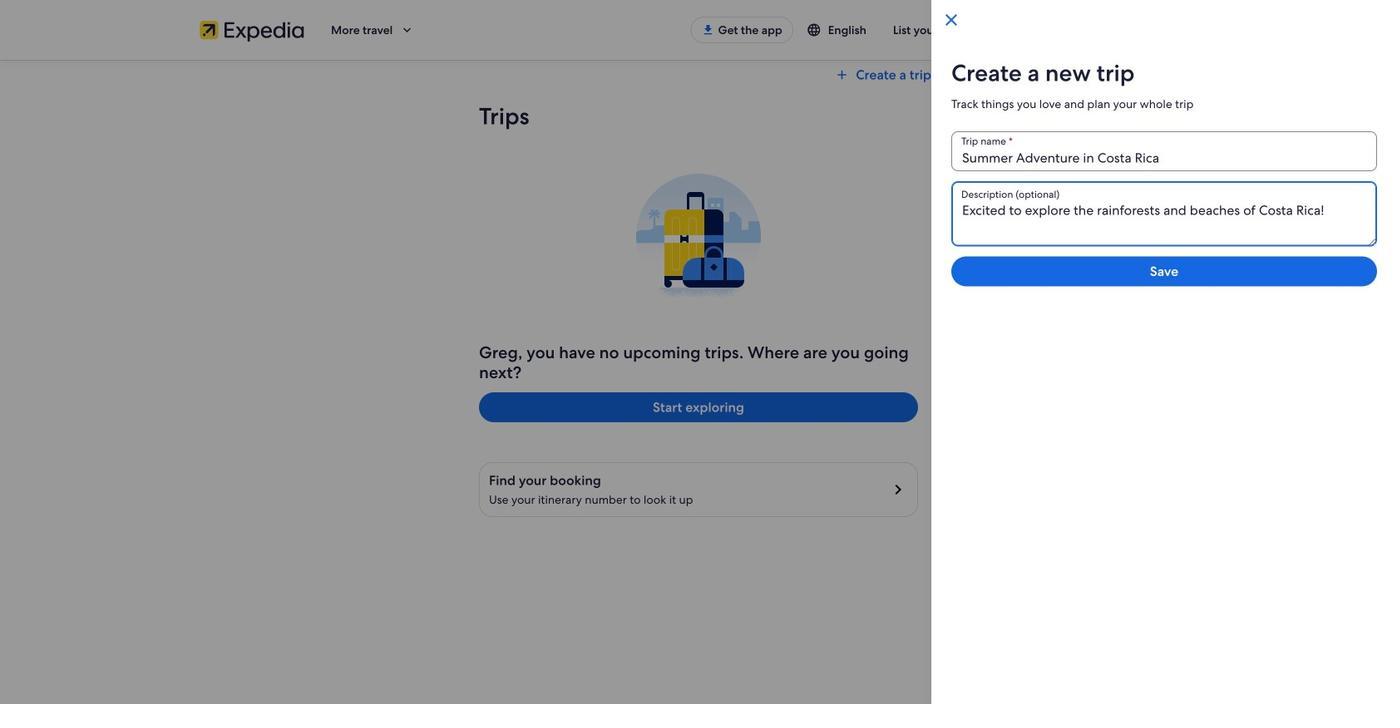 Task type: describe. For each thing, give the bounding box(es) containing it.
directional image
[[888, 480, 908, 500]]

trips navigation
[[459, 60, 938, 90]]

small image
[[807, 22, 822, 37]]

expedia logo image
[[200, 18, 304, 42]]



Task type: vqa. For each thing, say whether or not it's contained in the screenshot.
directional Icon at the right bottom
yes



Task type: locate. For each thing, give the bounding box(es) containing it.
None text field
[[952, 131, 1378, 171], [952, 181, 1378, 247], [952, 131, 1378, 171], [952, 181, 1378, 247]]

close drawer image
[[942, 10, 962, 30]]

opens form to create a new trip image
[[835, 67, 850, 82]]

download the app button image
[[702, 23, 715, 37]]



